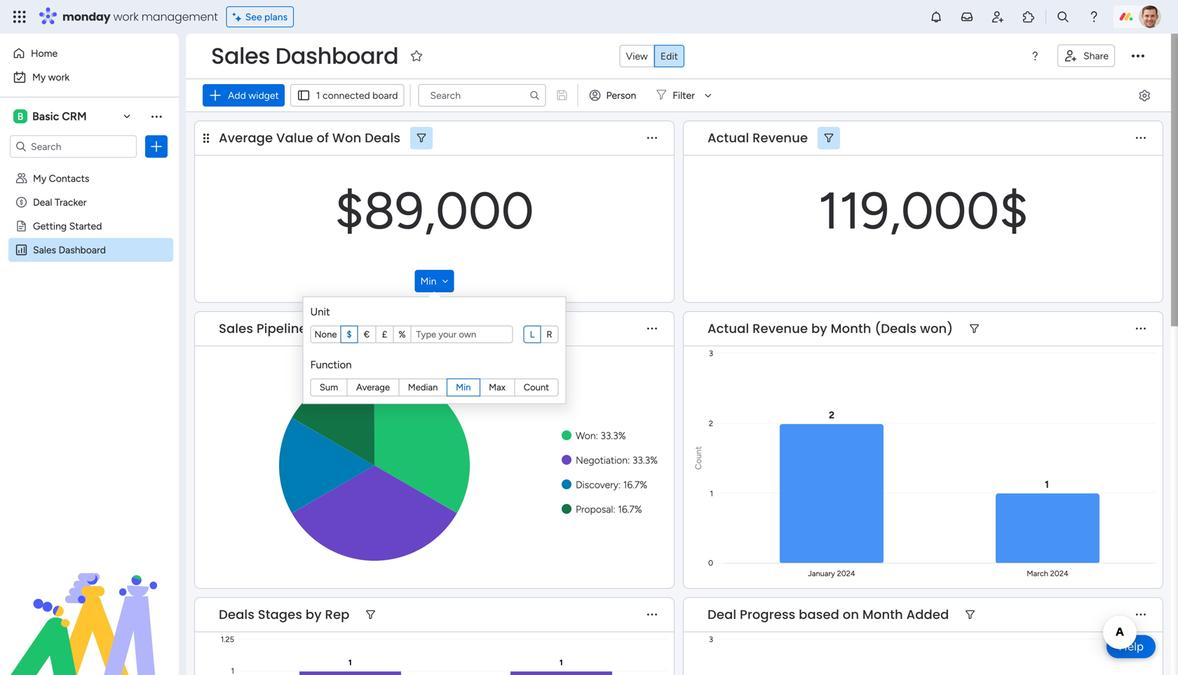 Task type: locate. For each thing, give the bounding box(es) containing it.
average right sum
[[356, 382, 390, 393]]

terry turtle image
[[1139, 6, 1162, 28]]

my down home
[[32, 71, 46, 83]]

deal progress based on month added
[[708, 606, 949, 624]]

sales for sales dashboard "field"
[[211, 40, 270, 72]]

2 vertical spatial more dots image
[[1136, 610, 1146, 620]]

2 vertical spatial more dots image
[[648, 610, 657, 620]]

more dots image
[[648, 133, 657, 143], [648, 324, 657, 334], [648, 610, 657, 620]]

0 horizontal spatial work
[[48, 71, 70, 83]]

public board image
[[15, 220, 28, 233]]

min left max
[[456, 382, 471, 393]]

revenue for actual revenue by month (deals won)
[[753, 320, 808, 338]]

monday work management
[[62, 9, 218, 25]]

my work
[[32, 71, 70, 83]]

0 vertical spatial month
[[831, 320, 872, 338]]

0 vertical spatial won
[[332, 129, 362, 147]]

month right on
[[863, 606, 903, 624]]

Actual Revenue field
[[704, 129, 812, 147]]

1 horizontal spatial min
[[456, 382, 471, 393]]

0 vertical spatial 33.3%
[[601, 430, 626, 442]]

progress
[[740, 606, 796, 624]]

more dots image
[[1136, 133, 1146, 143], [1136, 324, 1146, 334], [1136, 610, 1146, 620]]

0 vertical spatial 16.7%
[[623, 479, 648, 491]]

add widget
[[228, 89, 279, 101]]

share
[[1084, 50, 1109, 62]]

search everything image
[[1056, 10, 1070, 24]]

average
[[219, 129, 273, 147], [356, 382, 390, 393]]

workspace selection element
[[13, 108, 89, 125]]

select product image
[[13, 10, 27, 24]]

1 vertical spatial month
[[863, 606, 903, 624]]

33.3%
[[601, 430, 626, 442], [633, 455, 658, 466]]

: for proposal
[[613, 504, 616, 516]]

monday marketplace image
[[1022, 10, 1036, 24]]

0 vertical spatial actual
[[708, 129, 749, 147]]

notifications image
[[929, 10, 943, 24]]

sales dashboard
[[211, 40, 399, 72], [33, 244, 106, 256]]

added
[[907, 606, 949, 624]]

by inside deals stages by rep field
[[306, 606, 322, 624]]

$
[[347, 329, 352, 340]]

sales
[[211, 40, 270, 72], [33, 244, 56, 256], [219, 320, 253, 338]]

33.3% up discovery : 16.7%
[[633, 455, 658, 466]]

edit
[[661, 50, 678, 62]]

min left 'angle down' icon
[[421, 275, 437, 287]]

average inside field
[[219, 129, 273, 147]]

add
[[228, 89, 246, 101]]

2 revenue from the top
[[753, 320, 808, 338]]

1
[[316, 89, 320, 101]]

1 horizontal spatial deals
[[365, 129, 401, 147]]

: for negotiation
[[628, 455, 630, 466]]

sales up add widget popup button
[[211, 40, 270, 72]]

won up negotiation
[[576, 430, 596, 442]]

sales dashboard down getting started
[[33, 244, 106, 256]]

dashboard down started
[[59, 244, 106, 256]]

1 vertical spatial sales dashboard
[[33, 244, 106, 256]]

plans
[[264, 11, 288, 23]]

management
[[142, 9, 218, 25]]

proposal
[[576, 504, 613, 516]]

lottie animation element
[[0, 534, 179, 676]]

sales dashboard inside list box
[[33, 244, 106, 256]]

more dots image for won)
[[1136, 324, 1146, 334]]

0 vertical spatial more dots image
[[1136, 133, 1146, 143]]

1 vertical spatial deals
[[219, 606, 255, 624]]

sales dashboard up the 1
[[211, 40, 399, 72]]

display modes group
[[620, 45, 685, 67]]

basic
[[32, 110, 59, 123]]

1 vertical spatial 33.3%
[[633, 455, 658, 466]]

month left (deals
[[831, 320, 872, 338]]

based
[[799, 606, 840, 624]]

dashboard inside banner
[[275, 40, 399, 72]]

option
[[0, 166, 179, 169]]

help image
[[1087, 10, 1101, 24]]

2 more dots image from the top
[[648, 324, 657, 334]]

0 vertical spatial dashboard
[[275, 40, 399, 72]]

sales pipeline
[[219, 320, 307, 338]]

2 more dots image from the top
[[1136, 324, 1146, 334]]

filter button
[[650, 84, 717, 107]]

won
[[332, 129, 362, 147], [576, 430, 596, 442]]

0 vertical spatial work
[[113, 9, 139, 25]]

my
[[32, 71, 46, 83], [33, 173, 46, 184]]

33.3% up negotiation : 33.3%
[[601, 430, 626, 442]]

won right of
[[332, 129, 362, 147]]

0 vertical spatial sales
[[211, 40, 270, 72]]

2 actual from the top
[[708, 320, 749, 338]]

Actual Revenue by Month (Deals won) field
[[704, 320, 957, 338]]

unit
[[310, 306, 330, 318]]

1 vertical spatial min
[[456, 382, 471, 393]]

1 vertical spatial my
[[33, 173, 46, 184]]

0 horizontal spatial min
[[421, 275, 437, 287]]

view
[[626, 50, 648, 62]]

1 more dots image from the top
[[1136, 133, 1146, 143]]

sales inside list box
[[33, 244, 56, 256]]

16.7%
[[623, 479, 648, 491], [618, 504, 642, 516]]

deal up getting
[[33, 196, 52, 208]]

0 vertical spatial revenue
[[753, 129, 808, 147]]

started
[[69, 220, 102, 232]]

16.7% down discovery : 16.7%
[[618, 504, 642, 516]]

1 vertical spatial more dots image
[[648, 324, 657, 334]]

arrow down image
[[700, 87, 717, 104]]

month
[[831, 320, 872, 338], [863, 606, 903, 624]]

won : 33.3%
[[576, 430, 626, 442]]

3 more dots image from the top
[[1136, 610, 1146, 620]]

1 horizontal spatial by
[[812, 320, 828, 338]]

list box
[[0, 164, 179, 451]]

sales right public dashboard image
[[33, 244, 56, 256]]

0 vertical spatial my
[[32, 71, 46, 83]]

min inside button
[[421, 275, 437, 287]]

deal for deal tracker
[[33, 196, 52, 208]]

help
[[1119, 640, 1144, 654]]

work for my
[[48, 71, 70, 83]]

1 vertical spatial more dots image
[[1136, 324, 1146, 334]]

none
[[315, 329, 337, 340]]

Sales Dashboard field
[[208, 40, 402, 72]]

1 horizontal spatial 33.3%
[[633, 455, 658, 466]]

r
[[547, 329, 552, 340]]

0 vertical spatial deal
[[33, 196, 52, 208]]

1 horizontal spatial won
[[576, 430, 596, 442]]

0 vertical spatial average
[[219, 129, 273, 147]]

1 vertical spatial 16.7%
[[618, 504, 642, 516]]

value
[[276, 129, 313, 147]]

deal for deal progress based on month added
[[708, 606, 737, 624]]

0 horizontal spatial average
[[219, 129, 273, 147]]

1 vertical spatial by
[[306, 606, 322, 624]]

dapulse drag handle 3 image
[[203, 133, 209, 143]]

deal inside list box
[[33, 196, 52, 208]]

0 horizontal spatial deals
[[219, 606, 255, 624]]

1 actual from the top
[[708, 129, 749, 147]]

1 horizontal spatial work
[[113, 9, 139, 25]]

lottie animation image
[[0, 534, 179, 676]]

0 vertical spatial by
[[812, 320, 828, 338]]

1 vertical spatial work
[[48, 71, 70, 83]]

deals left stages
[[219, 606, 255, 624]]

home option
[[8, 42, 170, 65]]

0 horizontal spatial 33.3%
[[601, 430, 626, 442]]

1 revenue from the top
[[753, 129, 808, 147]]

0 horizontal spatial sales dashboard
[[33, 244, 106, 256]]

1 horizontal spatial dashboard
[[275, 40, 399, 72]]

1 vertical spatial average
[[356, 382, 390, 393]]

by inside the actual revenue by month (deals won) field
[[812, 320, 828, 338]]

workspace image
[[13, 109, 27, 124]]

: down negotiation : 33.3%
[[619, 479, 621, 491]]

dashboard
[[275, 40, 399, 72], [59, 244, 106, 256]]

deals down board
[[365, 129, 401, 147]]

0 horizontal spatial won
[[332, 129, 362, 147]]

sales left "pipeline"
[[219, 320, 253, 338]]

see
[[245, 11, 262, 23]]

deals
[[365, 129, 401, 147], [219, 606, 255, 624]]

0 vertical spatial deals
[[365, 129, 401, 147]]

0 horizontal spatial by
[[306, 606, 322, 624]]

£
[[382, 329, 387, 340]]

: up discovery : 16.7%
[[628, 455, 630, 466]]

work for monday
[[113, 9, 139, 25]]

work
[[113, 9, 139, 25], [48, 71, 70, 83]]

16.7% down negotiation : 33.3%
[[623, 479, 648, 491]]

0 horizontal spatial deal
[[33, 196, 52, 208]]

my left contacts
[[33, 173, 46, 184]]

1 horizontal spatial sales dashboard
[[211, 40, 399, 72]]

see plans
[[245, 11, 288, 23]]

33.3% for negotiation : 33.3%
[[633, 455, 658, 466]]

(deals
[[875, 320, 917, 338]]

work inside option
[[48, 71, 70, 83]]

: up negotiation
[[596, 430, 598, 442]]

0 vertical spatial min
[[421, 275, 437, 287]]

deal
[[33, 196, 52, 208], [708, 606, 737, 624]]

actual for actual revenue
[[708, 129, 749, 147]]

: for discovery
[[619, 479, 621, 491]]

:
[[596, 430, 598, 442], [628, 455, 630, 466], [619, 479, 621, 491], [613, 504, 616, 516]]

1 horizontal spatial deal
[[708, 606, 737, 624]]

getting
[[33, 220, 67, 232]]

sales inside sales pipeline field
[[219, 320, 253, 338]]

0 vertical spatial sales dashboard
[[211, 40, 399, 72]]

actual
[[708, 129, 749, 147], [708, 320, 749, 338]]

$89,000
[[335, 180, 534, 241]]

0 horizontal spatial dashboard
[[59, 244, 106, 256]]

deals stages by rep
[[219, 606, 350, 624]]

dashboard up connected
[[275, 40, 399, 72]]

board
[[373, 89, 398, 101]]

1 vertical spatial sales
[[33, 244, 56, 256]]

sales inside sales dashboard banner
[[211, 40, 270, 72]]

by
[[812, 320, 828, 338], [306, 606, 322, 624]]

None search field
[[418, 84, 546, 107]]

of
[[317, 129, 329, 147]]

1 vertical spatial deal
[[708, 606, 737, 624]]

deals inside deals stages by rep field
[[219, 606, 255, 624]]

my inside option
[[32, 71, 46, 83]]

3 more dots image from the top
[[648, 610, 657, 620]]

0 vertical spatial more dots image
[[648, 133, 657, 143]]

: down discovery : 16.7%
[[613, 504, 616, 516]]

work down home
[[48, 71, 70, 83]]

contacts
[[49, 173, 89, 184]]

proposal : 16.7%
[[576, 504, 642, 516]]

filter
[[673, 89, 695, 101]]

1 vertical spatial revenue
[[753, 320, 808, 338]]

deal inside field
[[708, 606, 737, 624]]

public dashboard image
[[15, 243, 28, 257]]

1 horizontal spatial average
[[356, 382, 390, 393]]

1 vertical spatial actual
[[708, 320, 749, 338]]

won)
[[920, 320, 954, 338]]

work right monday
[[113, 9, 139, 25]]

revenue
[[753, 129, 808, 147], [753, 320, 808, 338]]

1 vertical spatial dashboard
[[59, 244, 106, 256]]

deal left progress
[[708, 606, 737, 624]]

more dots image for added
[[1136, 610, 1146, 620]]

revenue for actual revenue
[[753, 129, 808, 147]]

average right the dapulse drag handle 3 icon
[[219, 129, 273, 147]]

2 vertical spatial sales
[[219, 320, 253, 338]]

discovery : 16.7%
[[576, 479, 648, 491]]

min
[[421, 275, 437, 287], [456, 382, 471, 393]]



Task type: vqa. For each thing, say whether or not it's contained in the screenshot.
'Deals' inside 'DEALS STAGES BY REP' field
yes



Task type: describe. For each thing, give the bounding box(es) containing it.
invite members image
[[991, 10, 1005, 24]]

count
[[524, 382, 549, 393]]

on
[[843, 606, 859, 624]]

1 connected board
[[316, 89, 398, 101]]

settings image
[[1138, 88, 1152, 102]]

l
[[530, 329, 535, 340]]

sum
[[320, 382, 338, 393]]

median
[[408, 382, 438, 393]]

1 vertical spatial won
[[576, 430, 596, 442]]

menu image
[[1030, 51, 1041, 62]]

deal tracker
[[33, 196, 87, 208]]

Type your own field
[[415, 328, 509, 341]]

deals inside average value of won deals field
[[365, 129, 401, 147]]

Deals Stages by Rep field
[[215, 606, 353, 624]]

see plans button
[[226, 6, 294, 27]]

1 more dots image from the top
[[648, 133, 657, 143]]

rep
[[325, 606, 350, 624]]

: for won
[[596, 430, 598, 442]]

getting started
[[33, 220, 102, 232]]

person button
[[584, 84, 645, 107]]

edit button
[[654, 45, 685, 67]]

more dots image for sales pipeline
[[648, 324, 657, 334]]

home
[[31, 47, 58, 59]]

average for average
[[356, 382, 390, 393]]

function
[[310, 359, 352, 371]]

by for stages
[[306, 606, 322, 624]]

negotiation
[[576, 455, 628, 466]]

help button
[[1107, 636, 1156, 659]]

add to favorites image
[[410, 49, 424, 63]]

negotiation : 33.3%
[[576, 455, 658, 466]]

add widget button
[[203, 84, 285, 107]]

share button
[[1058, 45, 1115, 67]]

options image
[[149, 140, 163, 154]]

average value of won deals
[[219, 129, 401, 147]]

basic crm
[[32, 110, 87, 123]]

search image
[[529, 90, 541, 101]]

b
[[17, 110, 23, 122]]

sales dashboard inside sales dashboard banner
[[211, 40, 399, 72]]

person
[[606, 89, 636, 101]]

my work link
[[8, 66, 170, 88]]

more dots image for deals stages by rep
[[648, 610, 657, 620]]

16.7% for discovery : 16.7%
[[623, 479, 648, 491]]

connected
[[323, 89, 370, 101]]

Filter dashboard by text search field
[[418, 84, 546, 107]]

16.7% for proposal : 16.7%
[[618, 504, 642, 516]]

monday
[[62, 9, 111, 25]]

won inside field
[[332, 129, 362, 147]]

33.3% for won : 33.3%
[[601, 430, 626, 442]]

more options image
[[1132, 50, 1145, 63]]

my contacts
[[33, 173, 89, 184]]

1 connected board button
[[290, 84, 404, 107]]

€
[[364, 329, 370, 340]]

my work option
[[8, 66, 170, 88]]

Sales Pipeline field
[[215, 320, 311, 338]]

actual for actual revenue by month (deals won)
[[708, 320, 749, 338]]

Search in workspace field
[[29, 139, 117, 155]]

discovery
[[576, 479, 619, 491]]

widget
[[248, 89, 279, 101]]

%
[[399, 329, 406, 340]]

by for revenue
[[812, 320, 828, 338]]

none search field inside sales dashboard banner
[[418, 84, 546, 107]]

max
[[489, 382, 506, 393]]

home link
[[8, 42, 170, 65]]

min button
[[415, 270, 454, 292]]

actual revenue by month (deals won)
[[708, 320, 954, 338]]

Deal Progress based on Month Added field
[[704, 606, 953, 624]]

view button
[[620, 45, 654, 67]]

119,000$
[[818, 180, 1029, 241]]

average for average value of won deals
[[219, 129, 273, 147]]

Average Value of Won Deals field
[[215, 129, 404, 147]]

stages
[[258, 606, 302, 624]]

workspace options image
[[149, 109, 163, 123]]

sales dashboard banner
[[186, 34, 1171, 112]]

sales for sales pipeline field
[[219, 320, 253, 338]]

update feed image
[[960, 10, 974, 24]]

list box containing my contacts
[[0, 164, 179, 451]]

my for my contacts
[[33, 173, 46, 184]]

actual revenue
[[708, 129, 808, 147]]

my for my work
[[32, 71, 46, 83]]

pipeline
[[257, 320, 307, 338]]

angle down image
[[442, 276, 449, 286]]

tracker
[[55, 196, 87, 208]]

crm
[[62, 110, 87, 123]]



